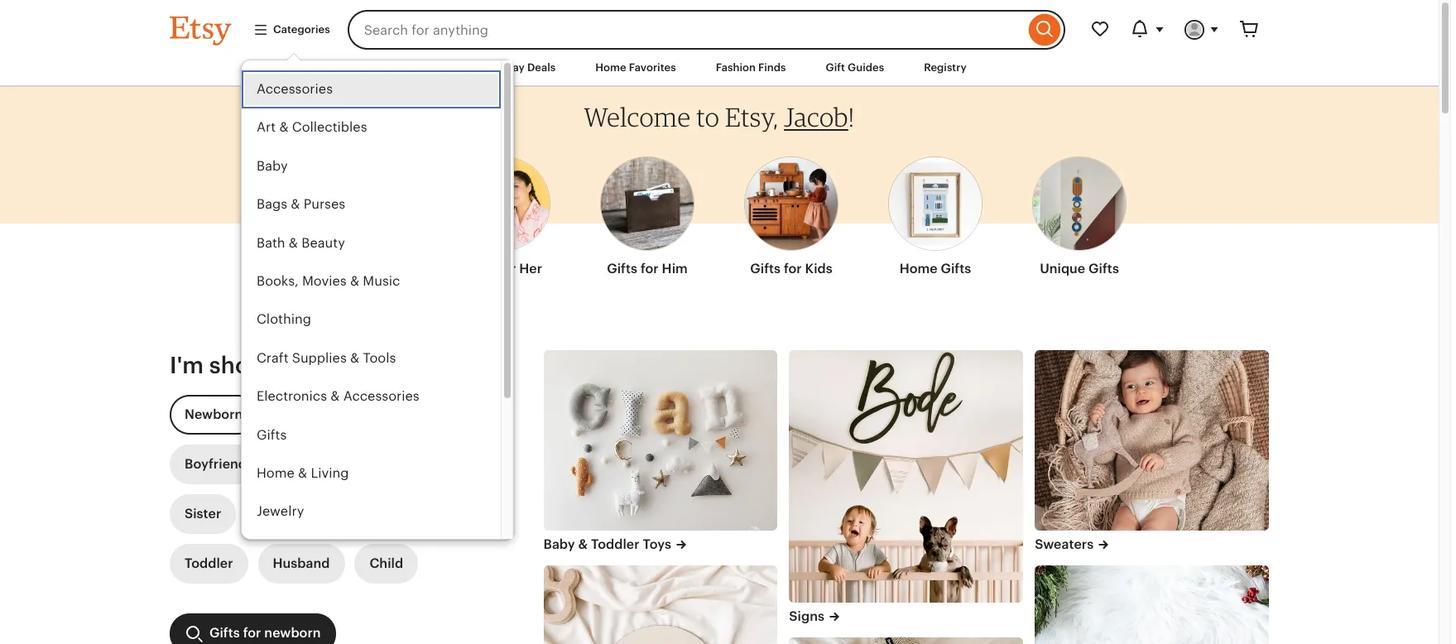 Task type: locate. For each thing, give the bounding box(es) containing it.
menu bar
[[140, 50, 1299, 87]]

0 vertical spatial accessories
[[257, 81, 333, 97]]

& for art
[[279, 120, 289, 135]]

gifts link
[[242, 416, 501, 454]]

child
[[370, 556, 403, 571]]

0 vertical spatial home
[[595, 61, 626, 74]]

2 vertical spatial home
[[257, 465, 295, 481]]

home
[[595, 61, 626, 74], [900, 261, 938, 277], [257, 465, 295, 481]]

welcome
[[584, 101, 691, 133]]

home & living link
[[242, 454, 501, 493]]

gift guides
[[826, 61, 884, 74]]

1 horizontal spatial home
[[595, 61, 626, 74]]

for
[[498, 261, 516, 277], [641, 261, 659, 277], [784, 261, 802, 277], [320, 352, 351, 378], [243, 625, 261, 641]]

electronics
[[257, 388, 327, 404]]

banner
[[140, 0, 1299, 570]]

home inside menu bar
[[595, 61, 626, 74]]

1 vertical spatial toddler
[[185, 556, 233, 571]]

gift
[[826, 61, 845, 74]]

paper & party supplies
[[257, 542, 400, 558]]

0 vertical spatial supplies
[[292, 350, 347, 366]]

& right bath
[[289, 235, 298, 251]]

menu inside banner
[[241, 60, 514, 570]]

supplies down jewelry link
[[345, 542, 400, 558]]

accessories inside electronics & accessories link
[[343, 388, 420, 404]]

for left him
[[641, 261, 659, 277]]

baby for baby & toddler toys
[[544, 536, 575, 552]]

movies
[[302, 273, 347, 289]]

for for kids
[[784, 261, 802, 277]]

0 horizontal spatial baby
[[257, 158, 288, 174]]

paper
[[257, 542, 293, 558]]

gifts inside personalized gifts
[[344, 277, 375, 293]]

None search field
[[347, 10, 1065, 50]]

electronics & accessories link
[[242, 378, 501, 416]]

collectibles
[[292, 120, 367, 135]]

supplies up electronics & accessories
[[292, 350, 347, 366]]

2 horizontal spatial home
[[900, 261, 938, 277]]

personalized name banner - baby name garland - felt nursery letters - baby name bunting - llama name banner - wall decoration banner image
[[544, 350, 778, 531]]

tools
[[363, 350, 396, 366]]

& down craft supplies & tools
[[331, 388, 340, 404]]

& for baby
[[578, 536, 588, 552]]

& for home
[[298, 465, 307, 481]]

accessories up the art & collectibles
[[257, 81, 333, 97]]

1 vertical spatial baby
[[544, 536, 575, 552]]

for left kids
[[784, 261, 802, 277]]

& left toys
[[578, 536, 588, 552]]

baby inside banner
[[257, 158, 288, 174]]

toddler
[[591, 536, 640, 552], [185, 556, 233, 571]]

0 horizontal spatial home
[[257, 465, 295, 481]]

0 horizontal spatial toddler
[[185, 556, 233, 571]]

boyfriend
[[185, 456, 247, 472]]

home & living
[[257, 465, 349, 481]]

purses
[[304, 196, 345, 212]]

paper & party supplies link
[[242, 531, 501, 570]]

0 horizontal spatial accessories
[[257, 81, 333, 97]]

& left living
[[298, 465, 307, 481]]

baby link
[[242, 147, 501, 186]]

0 vertical spatial baby
[[257, 158, 288, 174]]

baby & toddler toys
[[544, 536, 671, 552]]

& for electronics
[[331, 388, 340, 404]]

fashion finds link
[[703, 53, 799, 83]]

sweaters
[[1035, 536, 1094, 552]]

registry
[[924, 61, 967, 74]]

1 vertical spatial accessories
[[343, 388, 420, 404]]

menu
[[241, 60, 514, 570]]

home for home favorites
[[595, 61, 626, 74]]

toddler left toys
[[591, 536, 640, 552]]

gifts for her
[[464, 261, 542, 277]]

registry link
[[912, 53, 979, 83]]

kids
[[805, 261, 833, 277]]

for left her
[[498, 261, 516, 277]]

toddler down sister
[[185, 556, 233, 571]]

baby inside 'link'
[[544, 536, 575, 552]]

menu containing accessories
[[241, 60, 514, 570]]

for left the newborn
[[243, 625, 261, 641]]

craft supplies & tools link
[[242, 339, 501, 378]]

accessories
[[257, 81, 333, 97], [343, 388, 420, 404]]

&
[[279, 120, 289, 135], [291, 196, 300, 212], [289, 235, 298, 251], [350, 273, 359, 289], [350, 350, 359, 366], [331, 388, 340, 404], [298, 465, 307, 481], [578, 536, 588, 552], [297, 542, 306, 558]]

personalized gifts
[[319, 261, 400, 293]]

baby & toddler toys link
[[544, 536, 778, 554]]

signs link
[[789, 607, 1023, 626]]

1 vertical spatial home
[[900, 261, 938, 277]]

0 vertical spatial toddler
[[591, 536, 640, 552]]

1 horizontal spatial baby
[[544, 536, 575, 552]]

gifts
[[464, 261, 495, 277], [607, 261, 637, 277], [750, 261, 781, 277], [941, 261, 971, 277], [1089, 261, 1119, 277], [344, 277, 375, 293], [257, 427, 287, 443], [209, 625, 240, 641]]

& right art
[[279, 120, 289, 135]]

home gifts link
[[888, 147, 983, 284]]

1 horizontal spatial toddler
[[591, 536, 640, 552]]

beauty
[[302, 235, 345, 251]]

unique gifts link
[[1032, 147, 1127, 284]]

sister
[[185, 506, 221, 522]]

bath
[[257, 235, 285, 251]]

supplies
[[292, 350, 347, 366], [345, 542, 400, 558]]

shopping
[[209, 352, 314, 378]]

unique gifts
[[1040, 261, 1119, 277]]

& right the bags
[[291, 196, 300, 212]]

1 horizontal spatial accessories
[[343, 388, 420, 404]]

baby
[[257, 158, 288, 174], [544, 536, 575, 552]]

for for him
[[641, 261, 659, 277]]

& left 'party'
[[297, 542, 306, 558]]

newborn
[[185, 407, 243, 422]]

favorites
[[629, 61, 676, 74]]

accessories down my...
[[343, 388, 420, 404]]

accessories inside accessories link
[[257, 81, 333, 97]]

home gifts
[[900, 261, 971, 277]]

gifts for her link
[[456, 147, 551, 284]]

books, movies & music
[[257, 273, 400, 289]]

gift guides link
[[813, 53, 897, 83]]

categories
[[273, 23, 330, 36]]

her
[[519, 261, 542, 277]]



Task type: describe. For each thing, give the bounding box(es) containing it.
art
[[257, 120, 276, 135]]

party
[[309, 542, 342, 558]]

my...
[[357, 352, 410, 378]]

newborn
[[264, 625, 321, 641]]

home favorites
[[595, 61, 676, 74]]

gifts for kids link
[[744, 147, 839, 284]]

him
[[662, 261, 688, 277]]

categories button
[[241, 15, 342, 45]]

newborn sweater knit baby cardigan with side buttons alpaca baby sweater knit cardigan babies image
[[1035, 350, 1269, 531]]

& for bags
[[291, 196, 300, 212]]

clothing link
[[242, 301, 501, 339]]

home for home & living
[[257, 465, 295, 481]]

living
[[311, 465, 349, 481]]

bath & beauty
[[257, 235, 345, 251]]

gifts for him link
[[600, 147, 695, 284]]

& for bath
[[289, 235, 298, 251]]

menu bar containing home favorites
[[140, 50, 1299, 87]]

name sign for baby boy or girl nursery decor wall art, custom wood name sign personalized for baby or kids room wall decor boho nursery art image
[[789, 350, 1023, 602]]

gifts for him
[[607, 261, 688, 277]]

for for newborn
[[243, 625, 261, 641]]

i'm shopping for my...
[[170, 352, 410, 378]]

clothing
[[257, 312, 311, 327]]

bags & purses link
[[242, 186, 501, 224]]

toys
[[643, 536, 671, 552]]

unique
[[1040, 261, 1085, 277]]

jacob
[[784, 101, 848, 133]]

welcome to etsy, jacob !
[[584, 101, 855, 133]]

to
[[696, 101, 720, 133]]

jewelry link
[[242, 493, 501, 531]]

toddler inside 'link'
[[591, 536, 640, 552]]

craft supplies & tools
[[257, 350, 396, 366]]

& left tools
[[350, 350, 359, 366]]

bags
[[257, 196, 287, 212]]

books,
[[257, 273, 299, 289]]

fashion finds
[[716, 61, 786, 74]]

accessories link
[[242, 70, 501, 109]]

finds
[[758, 61, 786, 74]]

for up electronics & accessories
[[320, 352, 351, 378]]

books, movies & music link
[[242, 262, 501, 301]]

signs
[[789, 608, 824, 624]]

!
[[848, 101, 855, 133]]

art & collectibles link
[[242, 109, 501, 147]]

husband
[[273, 556, 330, 571]]

home for home gifts
[[900, 261, 938, 277]]

gifts for kids
[[750, 261, 833, 277]]

gifts for newborn
[[209, 625, 321, 641]]

i'm
[[170, 352, 204, 378]]

jewelry
[[257, 504, 304, 519]]

baby for baby
[[257, 158, 288, 174]]

electronics & accessories
[[257, 388, 420, 404]]

craft
[[257, 350, 289, 366]]

art & collectibles
[[257, 120, 367, 135]]

guides
[[848, 61, 884, 74]]

Search for anything text field
[[347, 10, 1025, 50]]

etsy,
[[725, 101, 779, 133]]

music
[[363, 273, 400, 289]]

bags & purses
[[257, 196, 345, 212]]

personalized
[[319, 261, 400, 277]]

& for paper
[[297, 542, 306, 558]]

& left music
[[350, 273, 359, 289]]

home favorites link
[[583, 53, 689, 83]]

banner containing accessories
[[140, 0, 1299, 570]]

gifts for newborn link
[[170, 614, 336, 644]]

sweaters link
[[1035, 536, 1269, 554]]

jacob link
[[784, 101, 848, 133]]

fashion
[[716, 61, 756, 74]]

bath & beauty link
[[242, 224, 501, 262]]

1 vertical spatial supplies
[[345, 542, 400, 558]]

for for her
[[498, 261, 516, 277]]

personalized gifts link
[[312, 147, 406, 301]]



Task type: vqa. For each thing, say whether or not it's contained in the screenshot.
39.95
no



